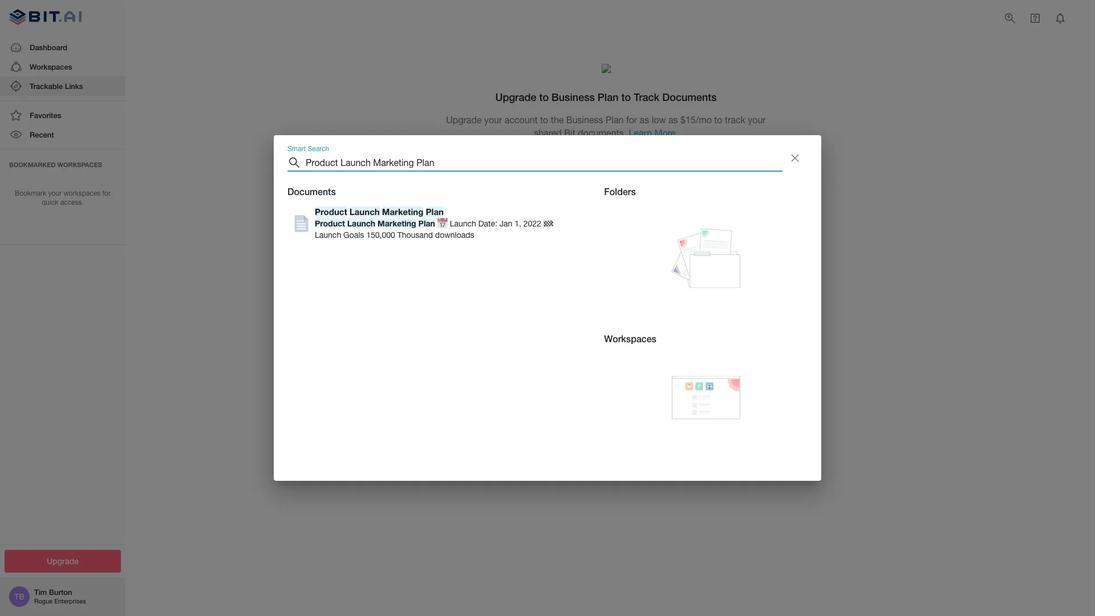Task type: describe. For each thing, give the bounding box(es) containing it.
Search documents, folders and workspaces text field
[[306, 154, 783, 172]]

• for • password protection
[[552, 164, 555, 173]]

plan inside upgrade your account to the business plan for as low as $15/mo to track your shared bit documents.
[[606, 115, 624, 125]]

engagement
[[576, 192, 621, 201]]

workspaces
[[64, 189, 101, 197]]

plan up upgrade your account to the business plan for as low as $15/mo to track your shared bit documents.
[[598, 91, 619, 103]]

bookmark
[[15, 189, 46, 197]]

2 product from the top
[[315, 219, 345, 228]]

business inside upgrade your account to the business plan for as low as $15/mo to track your shared bit documents.
[[567, 115, 604, 125]]

• user engagement analytics
[[552, 192, 656, 201]]

1,
[[515, 219, 522, 228]]

goals
[[344, 230, 364, 239]]

tim
[[34, 588, 47, 597]]

track
[[634, 91, 660, 103]]

learn more. link
[[629, 128, 678, 138]]

for inside upgrade your account to the business plan for as low as $15/mo to track your shared bit documents.
[[627, 115, 638, 125]]

dashboard button
[[0, 37, 126, 57]]

favorites
[[30, 111, 61, 120]]

folders
[[605, 186, 636, 197]]

low
[[652, 115, 666, 125]]

account
[[505, 115, 538, 125]]

2 horizontal spatial your
[[748, 115, 766, 125]]

upgrade to business plan to track documents
[[496, 91, 717, 103]]

plan up 📅
[[426, 207, 444, 217]]

150,000
[[367, 230, 395, 239]]

bookmarked workspaces
[[9, 161, 102, 168]]

your for to
[[485, 115, 502, 125]]

favorites button
[[0, 106, 126, 125]]

tim burton rogue enterprises
[[34, 588, 86, 605]]

your for for
[[48, 189, 62, 197]]

documents.
[[578, 128, 627, 138]]

recent button
[[0, 125, 126, 145]]

trackable
[[30, 82, 63, 91]]

rogue
[[34, 598, 53, 605]]

trackable links button
[[0, 76, 126, 96]]

more.
[[655, 128, 678, 138]]

access.
[[60, 199, 84, 207]]

analytics
[[624, 192, 656, 201]]

recent
[[30, 130, 54, 139]]

enterprises
[[54, 598, 86, 605]]

trackable links
[[30, 82, 83, 91]]



Task type: vqa. For each thing, say whether or not it's contained in the screenshot.
"help" image
no



Task type: locate. For each thing, give the bounding box(es) containing it.
1 vertical spatial •
[[552, 192, 555, 201]]

0 vertical spatial for
[[627, 115, 638, 125]]

plan up 'documents.'
[[606, 115, 624, 125]]

• left the user
[[552, 192, 555, 201]]

learn
[[629, 128, 652, 138]]

your
[[485, 115, 502, 125], [748, 115, 766, 125], [48, 189, 62, 197]]

1 product launch marketing plan from the top
[[315, 207, 444, 217]]

0 vertical spatial •
[[552, 164, 555, 173]]

•
[[552, 164, 555, 173], [552, 192, 555, 201]]

for inside bookmark your workspaces for quick access.
[[102, 189, 111, 197]]

1 vertical spatial product launch marketing plan
[[315, 219, 435, 228]]

shared
[[534, 128, 562, 138]]

workspaces inside "dialog"
[[605, 333, 657, 344]]

smart search
[[288, 145, 329, 153]]

smart
[[288, 145, 306, 153]]

0 horizontal spatial documents
[[288, 186, 336, 197]]

thousand
[[398, 230, 433, 239]]

1 vertical spatial workspaces
[[605, 333, 657, 344]]

1 product from the top
[[315, 207, 347, 217]]

track
[[725, 115, 746, 125]]

2 horizontal spatial upgrade
[[496, 91, 537, 103]]

1 horizontal spatial your
[[485, 115, 502, 125]]

upgrade for upgrade to business plan to track documents
[[496, 91, 537, 103]]

for up learn
[[627, 115, 638, 125]]

tb
[[14, 592, 24, 602]]

0 horizontal spatial workspaces
[[30, 62, 72, 71]]

$15/mo
[[681, 115, 712, 125]]

upgrade button
[[5, 550, 121, 573]]

learn more.
[[629, 128, 678, 138]]

0 horizontal spatial upgrade
[[47, 556, 79, 566]]

• password protection
[[552, 164, 631, 173]]

marketing up thousand
[[382, 207, 424, 217]]

2022
[[524, 219, 542, 228]]

📅
[[438, 219, 448, 228]]

as
[[640, 115, 650, 125], [669, 115, 678, 125]]

marketing up 150,000 at left
[[378, 219, 416, 228]]

workspaces
[[30, 62, 72, 71], [605, 333, 657, 344]]

plan
[[598, 91, 619, 103], [606, 115, 624, 125], [426, 207, 444, 217], [419, 219, 435, 228]]

• left the password
[[552, 164, 555, 173]]

1 vertical spatial documents
[[288, 186, 336, 197]]

upgrade for upgrade your account to the business plan for as low as $15/mo to track your shared bit documents.
[[446, 115, 482, 125]]

workspaces inside button
[[30, 62, 72, 71]]

upgrade inside upgrade your account to the business plan for as low as $15/mo to track your shared bit documents.
[[446, 115, 482, 125]]

launch
[[350, 207, 380, 217], [347, 219, 376, 228], [450, 219, 476, 228], [315, 230, 341, 239]]

2 • from the top
[[552, 192, 555, 201]]

0 vertical spatial product
[[315, 207, 347, 217]]

upgrade
[[496, 91, 537, 103], [446, 115, 482, 125], [47, 556, 79, 566]]

for
[[627, 115, 638, 125], [102, 189, 111, 197]]

plan left 📅
[[419, 219, 435, 228]]

marketing
[[382, 207, 424, 217], [378, 219, 416, 228]]

product launch marketing plan
[[315, 207, 444, 217], [315, 219, 435, 228]]

password
[[557, 164, 593, 173]]

downloads
[[435, 230, 475, 239]]

dialog containing documents
[[274, 135, 822, 481]]

as right the low
[[669, 115, 678, 125]]

workspaces button
[[0, 57, 126, 76]]

1 vertical spatial business
[[567, 115, 604, 125]]

your left the account
[[485, 115, 502, 125]]

jan
[[500, 219, 513, 228]]

upgrade your account to the business plan for as low as $15/mo to track your shared bit documents.
[[446, 115, 766, 138]]

1 horizontal spatial as
[[669, 115, 678, 125]]

1 vertical spatial for
[[102, 189, 111, 197]]

your up quick
[[48, 189, 62, 197]]

documents inside "dialog"
[[288, 186, 336, 197]]

1 vertical spatial upgrade
[[446, 115, 482, 125]]

0 horizontal spatial as
[[640, 115, 650, 125]]

1 horizontal spatial upgrade
[[446, 115, 482, 125]]

• for • user engagement analytics
[[552, 192, 555, 201]]

search
[[308, 145, 329, 153]]

1 horizontal spatial for
[[627, 115, 638, 125]]

protection
[[595, 164, 631, 173]]

upgrade inside button
[[47, 556, 79, 566]]

🏁
[[544, 219, 554, 228]]

0 horizontal spatial your
[[48, 189, 62, 197]]

to
[[540, 91, 549, 103], [622, 91, 631, 103], [541, 115, 549, 125], [715, 115, 723, 125]]

📅 launch date: jan 1, 2022   🏁 launch goals  150,000 thousand downloads
[[315, 219, 554, 239]]

2 product launch marketing plan from the top
[[315, 219, 435, 228]]

your inside bookmark your workspaces for quick access.
[[48, 189, 62, 197]]

links
[[65, 82, 83, 91]]

0 vertical spatial upgrade
[[496, 91, 537, 103]]

to left the
[[541, 115, 549, 125]]

2 as from the left
[[669, 115, 678, 125]]

as up learn
[[640, 115, 650, 125]]

bookmark your workspaces for quick access.
[[15, 189, 111, 207]]

1 vertical spatial marketing
[[378, 219, 416, 228]]

documents up $15/mo
[[663, 91, 717, 103]]

business
[[552, 91, 595, 103], [567, 115, 604, 125]]

0 vertical spatial business
[[552, 91, 595, 103]]

1 • from the top
[[552, 164, 555, 173]]

0 vertical spatial workspaces
[[30, 62, 72, 71]]

1 vertical spatial product
[[315, 219, 345, 228]]

for right "workspaces"
[[102, 189, 111, 197]]

documents
[[663, 91, 717, 103], [288, 186, 336, 197]]

workspaces
[[57, 161, 102, 168]]

dialog
[[274, 135, 822, 481]]

documents down "smart search"
[[288, 186, 336, 197]]

1 as from the left
[[640, 115, 650, 125]]

bit
[[565, 128, 576, 138]]

your right track at the right of the page
[[748, 115, 766, 125]]

dashboard
[[30, 43, 67, 52]]

to left "track"
[[622, 91, 631, 103]]

0 horizontal spatial for
[[102, 189, 111, 197]]

business up the
[[552, 91, 595, 103]]

1 horizontal spatial documents
[[663, 91, 717, 103]]

burton
[[49, 588, 72, 597]]

user
[[557, 192, 574, 201]]

to up shared
[[540, 91, 549, 103]]

the
[[551, 115, 564, 125]]

quick
[[42, 199, 58, 207]]

0 vertical spatial marketing
[[382, 207, 424, 217]]

to left track at the right of the page
[[715, 115, 723, 125]]

business up the bit
[[567, 115, 604, 125]]

1 horizontal spatial workspaces
[[605, 333, 657, 344]]

product
[[315, 207, 347, 217], [315, 219, 345, 228]]

0 vertical spatial documents
[[663, 91, 717, 103]]

bookmarked
[[9, 161, 56, 168]]

date:
[[479, 219, 498, 228]]

0 vertical spatial product launch marketing plan
[[315, 207, 444, 217]]

2 vertical spatial upgrade
[[47, 556, 79, 566]]



